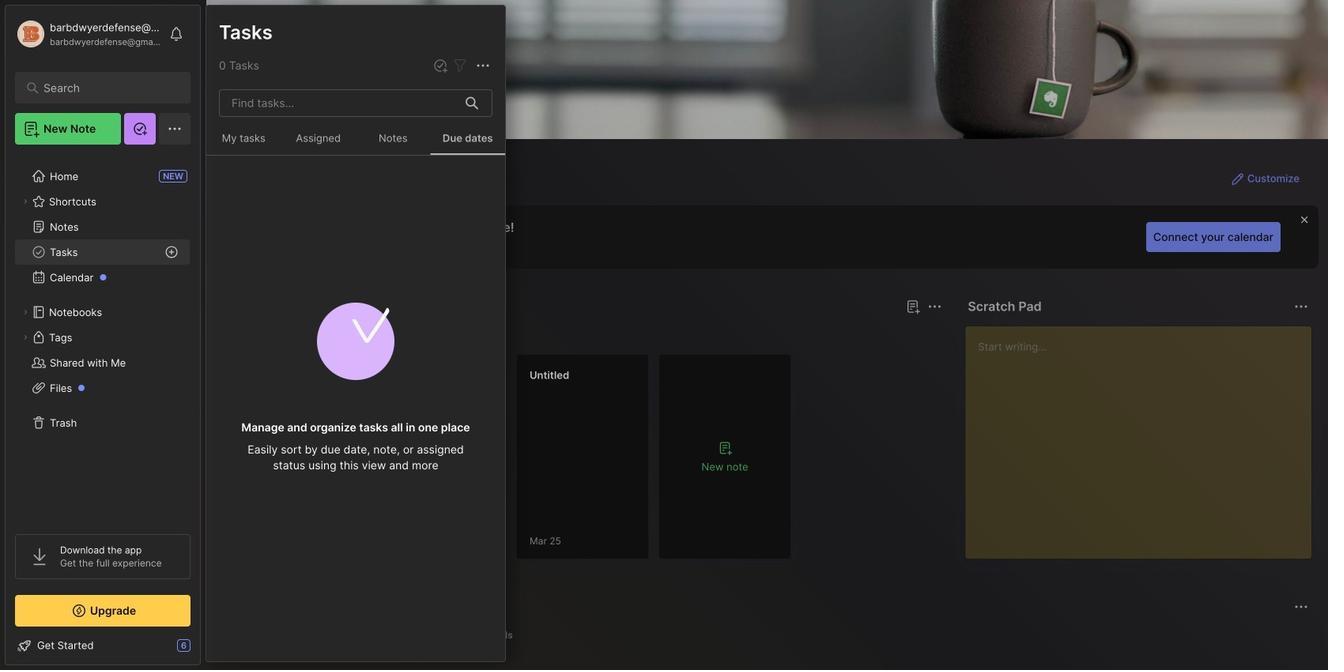 Task type: describe. For each thing, give the bounding box(es) containing it.
expand notebooks image
[[21, 308, 30, 317]]

1 tab list from the top
[[235, 326, 940, 345]]

none search field inside main element
[[43, 78, 170, 97]]

expand tags image
[[21, 333, 30, 342]]

tree inside main element
[[6, 154, 200, 520]]

Account field
[[15, 18, 161, 50]]

new task image
[[433, 58, 448, 74]]

Start writing… text field
[[979, 327, 1311, 546]]

filter tasks image
[[451, 56, 470, 75]]

Filter tasks field
[[451, 56, 470, 75]]

more actions and view options image
[[474, 56, 493, 75]]

Find tasks… text field
[[222, 90, 456, 116]]

More actions and view options field
[[470, 56, 493, 75]]

Help and Learning task checklist field
[[6, 633, 200, 659]]



Task type: locate. For each thing, give the bounding box(es) containing it.
1 vertical spatial tab list
[[235, 626, 1306, 645]]

tab list
[[235, 326, 940, 345], [235, 626, 1306, 645]]

None search field
[[43, 78, 170, 97]]

main element
[[0, 0, 206, 671]]

tree
[[6, 154, 200, 520]]

click to collapse image
[[200, 641, 212, 660]]

2 tab list from the top
[[235, 626, 1306, 645]]

0 vertical spatial tab list
[[235, 326, 940, 345]]

Search text field
[[43, 81, 170, 96]]

row group
[[232, 354, 801, 569]]

tab
[[235, 326, 281, 345], [288, 326, 352, 345], [235, 626, 295, 645], [476, 626, 520, 645]]



Task type: vqa. For each thing, say whether or not it's contained in the screenshot.
The "Main" element at the left of the page
yes



